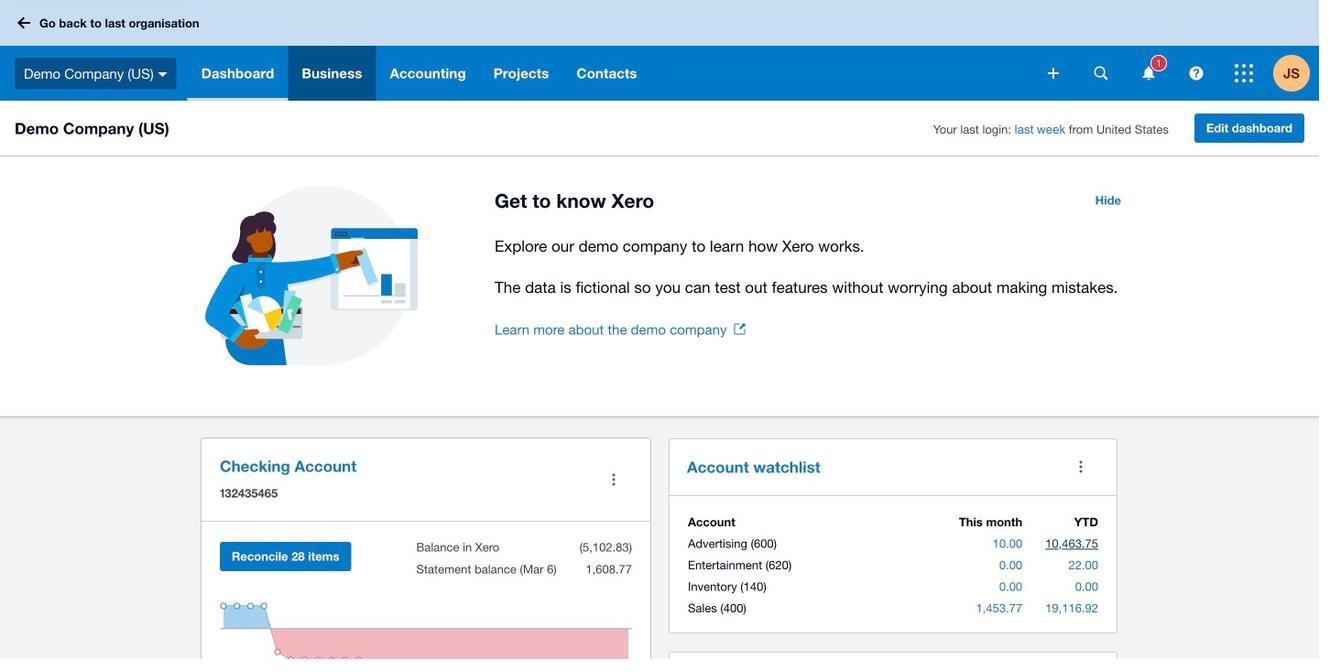 Task type: vqa. For each thing, say whether or not it's contained in the screenshot.
SMART
no



Task type: describe. For each thing, give the bounding box(es) containing it.
intro banner body element
[[495, 234, 1133, 301]]

manage menu toggle image
[[596, 462, 632, 499]]

2 svg image from the left
[[1190, 66, 1204, 80]]



Task type: locate. For each thing, give the bounding box(es) containing it.
svg image
[[1095, 66, 1108, 80], [1190, 66, 1204, 80]]

1 horizontal spatial svg image
[[1190, 66, 1204, 80]]

banner
[[0, 0, 1320, 101]]

1 svg image from the left
[[1095, 66, 1108, 80]]

0 horizontal spatial svg image
[[1095, 66, 1108, 80]]

svg image
[[17, 17, 30, 29], [1235, 64, 1254, 82], [1143, 66, 1155, 80], [1048, 68, 1059, 79], [158, 72, 167, 77]]



